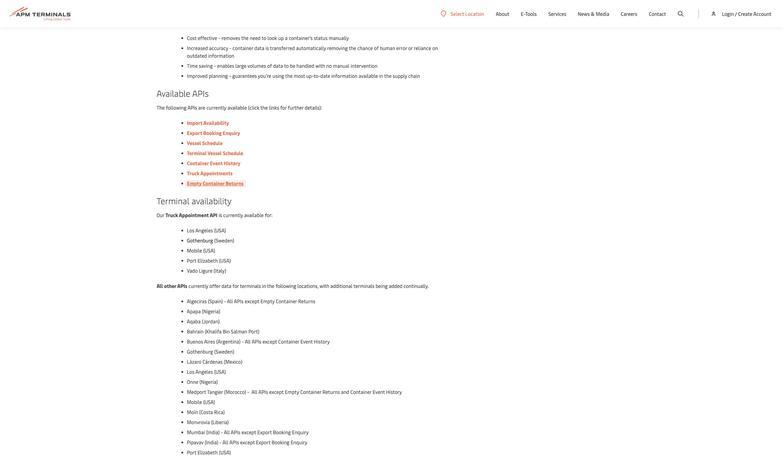 Task type: describe. For each thing, give the bounding box(es) containing it.
- for mumbai
[[221, 430, 223, 436]]

2 vertical spatial currently
[[188, 283, 208, 290]]

chance
[[357, 45, 373, 52]]

truck appointments link
[[187, 170, 233, 177]]

(nigeria) for onne (nigeria)
[[199, 379, 218, 386]]

apis inside apis remove the need to look up information manually via our existing track & trace channels, making this the ideal solution for shipping lines, inland transporters, cargo owners and managers, and data aggregators who process higher volumes.
[[157, 12, 166, 18]]

making
[[363, 12, 379, 18]]

(india) for mumbai
[[206, 430, 220, 436]]

contact button
[[649, 0, 666, 28]]

select
[[451, 10, 464, 17]]

transferred
[[270, 45, 295, 52]]

apapa (nigeria)
[[187, 309, 220, 315]]

0 horizontal spatial empty
[[187, 180, 202, 187]]

1 vertical spatial currently
[[223, 212, 243, 219]]

(nigeria) for apapa (nigeria)
[[202, 309, 220, 315]]

2 gothenburg from the top
[[187, 349, 213, 356]]

media
[[596, 10, 609, 17]]

1 gothenburg (sweden) from the top
[[187, 238, 234, 244]]

export for mumbai (india) - all apis except export booking enquiry
[[257, 430, 272, 436]]

2 vertical spatial available
[[244, 212, 264, 219]]

(spain)
[[208, 298, 223, 305]]

0 vertical spatial currently
[[206, 104, 226, 111]]

0 vertical spatial with
[[315, 63, 325, 69]]

0 horizontal spatial vessel
[[187, 140, 201, 147]]

cargo
[[201, 19, 213, 26]]

trace
[[328, 12, 340, 18]]

/
[[735, 10, 737, 17]]

careers button
[[621, 0, 637, 28]]

human
[[380, 45, 395, 52]]

1 horizontal spatial vessel
[[208, 150, 222, 157]]

the
[[157, 104, 165, 111]]

the inside increased accuracy - container data is transferred automatically removing the chance of human error or reliance on outdated information
[[349, 45, 356, 52]]

0 vertical spatial enquiry
[[223, 130, 240, 137]]

transporters,
[[171, 19, 200, 26]]

inland
[[157, 19, 170, 26]]

- for algeciras
[[224, 298, 226, 305]]

import
[[187, 120, 202, 126]]

shipping
[[436, 12, 455, 18]]

(italy)
[[214, 268, 226, 275]]

information inside apis remove the need to look up information manually via our existing track & trace channels, making this the ideal solution for shipping lines, inland transporters, cargo owners and managers, and data aggregators who process higher volumes.
[[229, 12, 255, 18]]

import availability
[[187, 120, 229, 126]]

time saving - enables large volumes of data to be handled with no manual intervention
[[187, 63, 377, 69]]

available apis
[[157, 88, 209, 99]]

cost
[[187, 35, 197, 41]]

port
[[187, 258, 196, 264]]

empty for -
[[260, 298, 275, 305]]

and container
[[341, 389, 372, 396]]

container event history
[[187, 160, 241, 167]]

effective
[[198, 35, 217, 41]]

(jordan)
[[202, 319, 220, 325]]

1 terminals from the left
[[240, 283, 261, 290]]

ideal
[[398, 12, 409, 18]]

planning
[[209, 73, 228, 79]]

mumbai
[[187, 430, 205, 436]]

e-tools
[[521, 10, 537, 17]]

0 vertical spatial booking
[[203, 130, 222, 137]]

vado
[[187, 268, 198, 275]]

reliance
[[414, 45, 431, 52]]

empty for (morocco) -
[[285, 389, 299, 396]]

manual
[[333, 63, 350, 69]]

improved planning - guarantees you're using the most up-to-date information available in the supply chain
[[187, 73, 420, 79]]

to-
[[314, 73, 320, 79]]

further
[[288, 104, 304, 111]]

date
[[320, 73, 330, 79]]

availability
[[192, 195, 232, 207]]

outdated
[[187, 52, 207, 59]]

offer
[[210, 283, 220, 290]]

be
[[290, 63, 295, 69]]

0 horizontal spatial schedule
[[202, 140, 223, 147]]

0 vertical spatial history
[[224, 160, 241, 167]]

0 vertical spatial returns
[[226, 180, 244, 187]]

- for cost
[[218, 35, 220, 41]]

bahrain (khalifa bin salman port)
[[187, 329, 259, 335]]

medport tangier (morocco) -  all apis except empty container returns and container event history
[[187, 389, 402, 396]]

up inside apis remove the need to look up information manually via our existing track & trace channels, making this the ideal solution for shipping lines, inland transporters, cargo owners and managers, and data aggregators who process higher volumes.
[[222, 12, 227, 18]]

the following apis are currently available (click the links for further details):
[[157, 104, 322, 111]]

need inside apis remove the need to look up information manually via our existing track & trace channels, making this the ideal solution for shipping lines, inland transporters, cargo owners and managers, and data aggregators who process higher volumes.
[[193, 12, 204, 18]]

appointments
[[200, 170, 233, 177]]

2 terminals from the left
[[354, 283, 374, 290]]

buenos
[[187, 339, 203, 346]]

0 horizontal spatial of
[[267, 63, 272, 69]]

(usa) up (italy)
[[219, 258, 231, 264]]

about
[[496, 10, 509, 17]]

of inside increased accuracy - container data is transferred automatically removing the chance of human error or reliance on outdated information
[[374, 45, 379, 52]]

onne (nigeria)
[[187, 379, 218, 386]]

vessel schedule
[[187, 140, 223, 147]]

2 gothenburg (sweden) from the top
[[187, 349, 234, 356]]

removes
[[222, 35, 240, 41]]

1 gothenburg from the top
[[187, 238, 213, 244]]

services button
[[548, 0, 566, 28]]

(usa) up port elizabeth (usa)
[[203, 248, 215, 254]]

terminal vessel schedule
[[187, 150, 243, 157]]

existing
[[293, 12, 310, 18]]

other
[[164, 283, 176, 290]]

- for time
[[214, 63, 216, 69]]

apis right (morocco) -
[[258, 389, 268, 396]]

look inside apis remove the need to look up information manually via our existing track & trace channels, making this the ideal solution for shipping lines, inland transporters, cargo owners and managers, and data aggregators who process higher volumes.
[[211, 12, 221, 18]]

manually inside apis remove the need to look up information manually via our existing track & trace channels, making this the ideal solution for shipping lines, inland transporters, cargo owners and managers, and data aggregators who process higher volumes.
[[256, 12, 276, 18]]

tools
[[525, 10, 537, 17]]

large
[[235, 63, 246, 69]]

process
[[323, 19, 340, 26]]

mumbai (india) - all apis except export booking enquiry
[[187, 430, 309, 436]]

1 mobile (usa) from the top
[[187, 248, 215, 254]]

error
[[396, 45, 407, 52]]

algeciras
[[187, 298, 207, 305]]

up-
[[306, 73, 314, 79]]

apis left are
[[188, 104, 197, 111]]

rica)
[[214, 409, 225, 416]]

the up 'algeciras (spain) - all apis except empty container returns'
[[267, 283, 275, 290]]

guarantees
[[232, 73, 257, 79]]

volumes
[[248, 63, 266, 69]]

account
[[754, 10, 772, 17]]

links
[[269, 104, 279, 111]]

(usa) down the lázaro cárdenas (mexico)
[[214, 369, 226, 376]]

are
[[198, 104, 205, 111]]

1 vertical spatial look
[[268, 35, 277, 41]]

2 vertical spatial information
[[331, 73, 357, 79]]

& inside apis remove the need to look up information manually via our existing track & trace channels, making this the ideal solution for shipping lines, inland transporters, cargo owners and managers, and data aggregators who process higher volumes.
[[324, 12, 327, 18]]

(morocco) -
[[224, 389, 249, 396]]

2 mobile (usa) from the top
[[187, 399, 215, 406]]

apis up are
[[192, 88, 209, 99]]

apis right other
[[177, 283, 187, 290]]

2 horizontal spatial event
[[373, 389, 385, 396]]

0 horizontal spatial is
[[219, 212, 222, 219]]

(click
[[248, 104, 259, 111]]

1 vertical spatial truck
[[165, 212, 178, 219]]

booking for mumbai (india) - all apis except export booking enquiry
[[273, 430, 291, 436]]

1 vertical spatial to
[[262, 35, 266, 41]]

1 horizontal spatial following
[[276, 283, 296, 290]]

news & media
[[578, 10, 609, 17]]

apis remove the need to look up information manually via our existing track & trace channels, making this the ideal solution for shipping lines, inland transporters, cargo owners and managers, and data aggregators who process higher volumes.
[[157, 12, 467, 26]]

0 vertical spatial event
[[210, 160, 223, 167]]

1 horizontal spatial up
[[278, 35, 284, 41]]

(liberia)
[[211, 420, 229, 426]]

lines,
[[456, 12, 467, 18]]

2 vertical spatial history
[[386, 389, 402, 396]]

enquiry for mumbai (india) - all apis except export booking enquiry
[[292, 430, 309, 436]]

1 angeles from the top
[[196, 227, 213, 234]]

select location
[[451, 10, 484, 17]]

contact
[[649, 10, 666, 17]]

for:
[[265, 212, 273, 219]]

1 vertical spatial with
[[320, 283, 329, 290]]

enquiry for pipavav (india) - all apis except export booking enquiry
[[291, 440, 307, 446]]

our
[[284, 12, 292, 18]]

removing
[[327, 45, 348, 52]]



Task type: locate. For each thing, give the bounding box(es) containing it.
schedule up container event history on the top left of the page
[[223, 150, 243, 157]]

the up transporters,
[[185, 12, 192, 18]]

2 vertical spatial for
[[233, 283, 239, 290]]

gothenburg
[[187, 238, 213, 244], [187, 349, 213, 356]]

0 vertical spatial manually
[[256, 12, 276, 18]]

up
[[222, 12, 227, 18], [278, 35, 284, 41]]

terminal down vessel schedule link
[[187, 150, 207, 157]]

returns down "appointments"
[[226, 180, 244, 187]]

data inside apis remove the need to look up information manually via our existing track & trace channels, making this the ideal solution for shipping lines, inland transporters, cargo owners and managers, and data aggregators who process higher volumes.
[[274, 19, 284, 26]]

0 vertical spatial need
[[193, 12, 204, 18]]

angeles down api
[[196, 227, 213, 234]]

- for improved
[[229, 73, 231, 79]]

2 vertical spatial booking
[[272, 440, 289, 446]]

need down managers,
[[250, 35, 261, 41]]

2 and from the left
[[265, 19, 273, 26]]

0 vertical spatial to
[[205, 12, 210, 18]]

following left locations, on the bottom left of the page
[[276, 283, 296, 290]]

about button
[[496, 0, 509, 28]]

1 vertical spatial los angeles (usa)
[[187, 369, 226, 376]]

returns for (morocco) -
[[323, 389, 340, 396]]

0 horizontal spatial up
[[222, 12, 227, 18]]

algeciras (spain) - all apis except empty container returns
[[187, 298, 315, 305]]

los down appointment
[[187, 227, 194, 234]]

0 vertical spatial (india)
[[206, 430, 220, 436]]

container event history link
[[187, 160, 241, 167]]

1 vertical spatial export
[[257, 430, 272, 436]]

cost effective - removes the need to look up a container's status manually
[[187, 35, 349, 41]]

(sweden) down (argentina)
[[214, 349, 234, 356]]

monvrovia (liberia)
[[187, 420, 229, 426]]

manually up removing on the top
[[329, 35, 349, 41]]

1 vertical spatial need
[[250, 35, 261, 41]]

aqaba (jordan)
[[187, 319, 221, 325]]

available
[[359, 73, 378, 79], [228, 104, 247, 111], [244, 212, 264, 219]]

(india) right pipavav
[[205, 440, 218, 446]]

2 angeles from the top
[[196, 369, 213, 376]]

is inside increased accuracy - container data is transferred automatically removing the chance of human error or reliance on outdated information
[[266, 45, 269, 52]]

vessel
[[187, 140, 201, 147], [208, 150, 222, 157]]

in
[[379, 73, 383, 79], [262, 283, 266, 290]]

buenos aires (argentina) - all apis except container event history
[[187, 339, 330, 346]]

vessel schedule link
[[187, 140, 223, 147]]

vessel down the import
[[187, 140, 201, 147]]

truck right our
[[165, 212, 178, 219]]

0 horizontal spatial following
[[166, 104, 187, 111]]

1 vertical spatial mobile (usa)
[[187, 399, 215, 406]]

terminal up our
[[157, 195, 189, 207]]

port elizabeth (usa)
[[187, 258, 231, 264]]

0 vertical spatial export
[[187, 130, 202, 137]]

0 vertical spatial following
[[166, 104, 187, 111]]

2 vertical spatial enquiry
[[291, 440, 307, 446]]

2 mobile from the top
[[187, 399, 202, 406]]

1 vertical spatial (india)
[[205, 440, 218, 446]]

(india) down monvrovia (liberia)
[[206, 430, 220, 436]]

tangier
[[207, 389, 223, 396]]

gothenburg down buenos on the left bottom of page
[[187, 349, 213, 356]]

apis down mumbai (india) - all apis except export booking enquiry
[[229, 440, 239, 446]]

aqaba
[[187, 319, 201, 325]]

container inside the empty container returns link
[[203, 180, 225, 187]]

the right this
[[390, 12, 397, 18]]

terminal for terminal availability
[[157, 195, 189, 207]]

mobile (usa)
[[187, 248, 215, 254], [187, 399, 215, 406]]

news
[[578, 10, 590, 17]]

enables
[[217, 63, 234, 69]]

export down mumbai (india) - all apis except export booking enquiry
[[256, 440, 270, 446]]

information down manual
[[331, 73, 357, 79]]

look up owners
[[211, 12, 221, 18]]

(costa
[[199, 409, 213, 416]]

empty container returns
[[187, 180, 244, 187]]

increased accuracy - container data is transferred automatically removing the chance of human error or reliance on outdated information
[[187, 45, 438, 59]]

mobile (usa) down medport
[[187, 399, 215, 406]]

continually.
[[404, 283, 429, 290]]

in left supply on the top right of the page
[[379, 73, 383, 79]]

(sweden) up port elizabeth (usa)
[[214, 238, 234, 244]]

intervention
[[351, 63, 377, 69]]

2 los from the top
[[187, 369, 194, 376]]

1 vertical spatial los
[[187, 369, 194, 376]]

of left human
[[374, 45, 379, 52]]

vessel up container event history on the top left of the page
[[208, 150, 222, 157]]

(nigeria) up '(jordan)'
[[202, 309, 220, 315]]

0 vertical spatial up
[[222, 12, 227, 18]]

of up you're at the left of the page
[[267, 63, 272, 69]]

returns
[[226, 180, 244, 187], [298, 298, 315, 305], [323, 389, 340, 396]]

1 vertical spatial schedule
[[223, 150, 243, 157]]

data right offer
[[222, 283, 231, 290]]

1 vertical spatial gothenburg (sweden)
[[187, 349, 234, 356]]

to down managers,
[[262, 35, 266, 41]]

los angeles (usa) down api
[[187, 227, 226, 234]]

and
[[231, 19, 240, 26], [265, 19, 273, 26]]

enquiry
[[223, 130, 240, 137], [292, 430, 309, 436], [291, 440, 307, 446]]

higher
[[341, 19, 355, 26]]

gothenburg (sweden) down aires
[[187, 349, 234, 356]]

2 vertical spatial to
[[284, 63, 289, 69]]

solution
[[410, 12, 428, 18]]

remove
[[167, 12, 184, 18]]

1 los from the top
[[187, 227, 194, 234]]

2 vertical spatial event
[[373, 389, 385, 396]]

booking
[[203, 130, 222, 137], [273, 430, 291, 436], [272, 440, 289, 446]]

0 vertical spatial angeles
[[196, 227, 213, 234]]

apis up the pipavav (india) - all apis except export booking enquiry
[[231, 430, 240, 436]]

available
[[157, 88, 190, 99]]

0 horizontal spatial and
[[231, 19, 240, 26]]

following
[[166, 104, 187, 111], [276, 283, 296, 290]]

2 (sweden) from the top
[[214, 349, 234, 356]]

owners
[[214, 19, 230, 26]]

volumes.
[[356, 19, 376, 26]]

1 horizontal spatial of
[[374, 45, 379, 52]]

up up owners
[[222, 12, 227, 18]]

bahrain
[[187, 329, 204, 335]]

1 horizontal spatial empty
[[260, 298, 275, 305]]

for right the solution at the top
[[429, 12, 435, 18]]

0 horizontal spatial in
[[262, 283, 266, 290]]

0 vertical spatial vessel
[[187, 140, 201, 147]]

export up the pipavav (india) - all apis except export booking enquiry
[[257, 430, 272, 436]]

gothenburg up "elizabeth"
[[187, 238, 213, 244]]

currently right are
[[206, 104, 226, 111]]

appointment
[[179, 212, 209, 219]]

1 vertical spatial up
[[278, 35, 284, 41]]

& left trace
[[324, 12, 327, 18]]

0 vertical spatial gothenburg (sweden)
[[187, 238, 234, 244]]

(argentina)
[[216, 339, 241, 346]]

returns down locations, on the bottom left of the page
[[298, 298, 315, 305]]

available left for:
[[244, 212, 264, 219]]

& inside news & media dropdown button
[[591, 10, 595, 17]]

terminal availability
[[157, 195, 232, 207]]

0 vertical spatial empty
[[187, 180, 202, 187]]

0 vertical spatial los
[[187, 227, 194, 234]]

for right links
[[280, 104, 287, 111]]

is right api
[[219, 212, 222, 219]]

via
[[277, 12, 283, 18]]

data up using
[[273, 63, 283, 69]]

1 vertical spatial empty
[[260, 298, 275, 305]]

angeles up onne (nigeria) at the bottom of page
[[196, 369, 213, 376]]

apis up "inland"
[[157, 12, 166, 18]]

to left be
[[284, 63, 289, 69]]

on
[[432, 45, 438, 52]]

saving
[[199, 63, 213, 69]]

lázaro
[[187, 359, 201, 366]]

(usa) up (costa
[[203, 399, 215, 406]]

import availability link
[[187, 120, 229, 126]]

data down the via
[[274, 19, 284, 26]]

data inside increased accuracy - container data is transferred automatically removing the chance of human error or reliance on outdated information
[[254, 45, 264, 52]]

export for pipavav (india) - all apis except export booking enquiry
[[256, 440, 270, 446]]

available down intervention
[[359, 73, 378, 79]]

1 horizontal spatial returns
[[298, 298, 315, 305]]

pipavav
[[187, 440, 204, 446]]

0 horizontal spatial look
[[211, 12, 221, 18]]

apis down port)
[[252, 339, 261, 346]]

except
[[245, 298, 259, 305], [263, 339, 277, 346], [269, 389, 284, 396], [242, 430, 256, 436], [240, 440, 255, 446]]

empty
[[187, 180, 202, 187], [260, 298, 275, 305], [285, 389, 299, 396]]

- inside increased accuracy - container data is transferred automatically removing the chance of human error or reliance on outdated information
[[229, 45, 231, 52]]

1 vertical spatial for
[[280, 104, 287, 111]]

manually left the via
[[256, 12, 276, 18]]

container
[[187, 160, 209, 167], [203, 180, 225, 187], [276, 298, 297, 305], [278, 339, 299, 346], [300, 389, 321, 396]]

1 horizontal spatial terminals
[[354, 283, 374, 290]]

for inside apis remove the need to look up information manually via our existing track & trace channels, making this the ideal solution for shipping lines, inland transporters, cargo owners and managers, and data aggregators who process higher volumes.
[[429, 12, 435, 18]]

1 vertical spatial event
[[301, 339, 313, 346]]

automatically
[[296, 45, 326, 52]]

1 horizontal spatial event
[[301, 339, 313, 346]]

0 horizontal spatial &
[[324, 12, 327, 18]]

data down cost effective - removes the need to look up a container's status manually
[[254, 45, 264, 52]]

1 los angeles (usa) from the top
[[187, 227, 226, 234]]

to up cargo
[[205, 12, 210, 18]]

available left (click
[[228, 104, 247, 111]]

1 vertical spatial available
[[228, 104, 247, 111]]

1 vertical spatial enquiry
[[292, 430, 309, 436]]

terminals up 'algeciras (spain) - all apis except empty container returns'
[[240, 283, 261, 290]]

2 horizontal spatial empty
[[285, 389, 299, 396]]

with right locations, on the bottom left of the page
[[320, 283, 329, 290]]

1 horizontal spatial truck
[[187, 170, 199, 177]]

0 vertical spatial los angeles (usa)
[[187, 227, 226, 234]]

elizabeth
[[198, 258, 218, 264]]

0 horizontal spatial need
[[193, 12, 204, 18]]

& right news
[[591, 10, 595, 17]]

mobile up port
[[187, 248, 202, 254]]

event
[[210, 160, 223, 167], [301, 339, 313, 346], [373, 389, 385, 396]]

1 horizontal spatial for
[[280, 104, 287, 111]]

need up cargo
[[193, 12, 204, 18]]

careers
[[621, 10, 637, 17]]

salman
[[231, 329, 247, 335]]

(india) for pipavav
[[205, 440, 218, 446]]

1 vertical spatial terminal
[[157, 195, 189, 207]]

(nigeria) up tangier on the left of the page
[[199, 379, 218, 386]]

information inside increased accuracy - container data is transferred automatically removing the chance of human error or reliance on outdated information
[[208, 52, 234, 59]]

1 vertical spatial (sweden)
[[214, 349, 234, 356]]

0 vertical spatial truck
[[187, 170, 199, 177]]

2 los angeles (usa) from the top
[[187, 369, 226, 376]]

terminal for terminal vessel schedule
[[187, 150, 207, 157]]

login / create account
[[722, 10, 772, 17]]

schedule down export booking enquiry
[[202, 140, 223, 147]]

is down cost effective - removes the need to look up a container's status manually
[[266, 45, 269, 52]]

0 vertical spatial is
[[266, 45, 269, 52]]

1 vertical spatial mobile
[[187, 399, 202, 406]]

the left links
[[260, 104, 268, 111]]

gothenburg (sweden) up port elizabeth (usa)
[[187, 238, 234, 244]]

in up 'algeciras (spain) - all apis except empty container returns'
[[262, 283, 266, 290]]

0 vertical spatial mobile (usa)
[[187, 248, 215, 254]]

1 vertical spatial angeles
[[196, 369, 213, 376]]

and up cost effective - removes the need to look up a container's status manually
[[265, 19, 273, 26]]

terminals left being
[[354, 283, 374, 290]]

1 vertical spatial vessel
[[208, 150, 222, 157]]

truck down container event history on the top left of the page
[[187, 170, 199, 177]]

moín (costa rica)
[[187, 409, 225, 416]]

1 horizontal spatial need
[[250, 35, 261, 41]]

0 vertical spatial (nigeria)
[[202, 309, 220, 315]]

accuracy
[[209, 45, 228, 52]]

0 vertical spatial look
[[211, 12, 221, 18]]

information up managers,
[[229, 12, 255, 18]]

1 vertical spatial of
[[267, 63, 272, 69]]

0 vertical spatial schedule
[[202, 140, 223, 147]]

port)
[[248, 329, 259, 335]]

1 mobile from the top
[[187, 248, 202, 254]]

apis right (spain)
[[234, 298, 244, 305]]

supply
[[393, 73, 407, 79]]

our truck appointment api is currently available for:
[[157, 212, 273, 219]]

the left chance
[[349, 45, 356, 52]]

information down accuracy
[[208, 52, 234, 59]]

and right owners
[[231, 19, 240, 26]]

export booking enquiry
[[187, 130, 240, 137]]

is
[[266, 45, 269, 52], [219, 212, 222, 219]]

export booking enquiry link
[[187, 130, 240, 137]]

export down the import
[[187, 130, 202, 137]]

1 (sweden) from the top
[[214, 238, 234, 244]]

1 vertical spatial information
[[208, 52, 234, 59]]

gothenburg (sweden)
[[187, 238, 234, 244], [187, 349, 234, 356]]

2 vertical spatial empty
[[285, 389, 299, 396]]

the left most
[[285, 73, 293, 79]]

booking for pipavav (india) - all apis except export booking enquiry
[[272, 440, 289, 446]]

los angeles (usa) up onne (nigeria) at the bottom of page
[[187, 369, 226, 376]]

currently up algeciras
[[188, 283, 208, 290]]

2 vertical spatial returns
[[323, 389, 340, 396]]

following down available on the left of page
[[166, 104, 187, 111]]

2 vertical spatial export
[[256, 440, 270, 446]]

0 horizontal spatial terminals
[[240, 283, 261, 290]]

0 horizontal spatial history
[[224, 160, 241, 167]]

(usa) down our truck appointment api is currently available for:
[[214, 227, 226, 234]]

1 horizontal spatial schedule
[[223, 150, 243, 157]]

2 horizontal spatial history
[[386, 389, 402, 396]]

0 vertical spatial available
[[359, 73, 378, 79]]

mobile (usa) up "elizabeth"
[[187, 248, 215, 254]]

los up 'onne'
[[187, 369, 194, 376]]

being
[[376, 283, 388, 290]]

- for increased
[[229, 45, 231, 52]]

1 horizontal spatial manually
[[329, 35, 349, 41]]

up left a
[[278, 35, 284, 41]]

mobile down medport
[[187, 399, 202, 406]]

1 and from the left
[[231, 19, 240, 26]]

to inside apis remove the need to look up information manually via our existing track & trace channels, making this the ideal solution for shipping lines, inland transporters, cargo owners and managers, and data aggregators who process higher volumes.
[[205, 12, 210, 18]]

(nigeria)
[[202, 309, 220, 315], [199, 379, 218, 386]]

status
[[314, 35, 328, 41]]

currently right api
[[223, 212, 243, 219]]

with left no
[[315, 63, 325, 69]]

for right offer
[[233, 283, 239, 290]]

(khalifa
[[205, 329, 222, 335]]

1 horizontal spatial in
[[379, 73, 383, 79]]

added
[[389, 283, 403, 290]]

the up container
[[241, 35, 249, 41]]

locations,
[[297, 283, 318, 290]]

1 horizontal spatial to
[[262, 35, 266, 41]]

or
[[408, 45, 413, 52]]

the left supply on the top right of the page
[[384, 73, 392, 79]]

returns for -
[[298, 298, 315, 305]]

returns left and container
[[323, 389, 340, 396]]

0 horizontal spatial returns
[[226, 180, 244, 187]]

0 vertical spatial mobile
[[187, 248, 202, 254]]

0 vertical spatial gothenburg
[[187, 238, 213, 244]]

track
[[311, 12, 323, 18]]

schedule
[[202, 140, 223, 147], [223, 150, 243, 157]]

look left a
[[268, 35, 277, 41]]

1 horizontal spatial history
[[314, 339, 330, 346]]

improved
[[187, 73, 208, 79]]

0 horizontal spatial for
[[233, 283, 239, 290]]

0 horizontal spatial to
[[205, 12, 210, 18]]

apis
[[157, 12, 166, 18], [192, 88, 209, 99], [188, 104, 197, 111], [177, 283, 187, 290], [234, 298, 244, 305], [252, 339, 261, 346], [258, 389, 268, 396], [231, 430, 240, 436], [229, 440, 239, 446]]

- for pipavav
[[220, 440, 222, 446]]

1 vertical spatial following
[[276, 283, 296, 290]]

1 vertical spatial history
[[314, 339, 330, 346]]

0 vertical spatial terminal
[[187, 150, 207, 157]]

2 horizontal spatial to
[[284, 63, 289, 69]]



Task type: vqa. For each thing, say whether or not it's contained in the screenshot.
operators,
no



